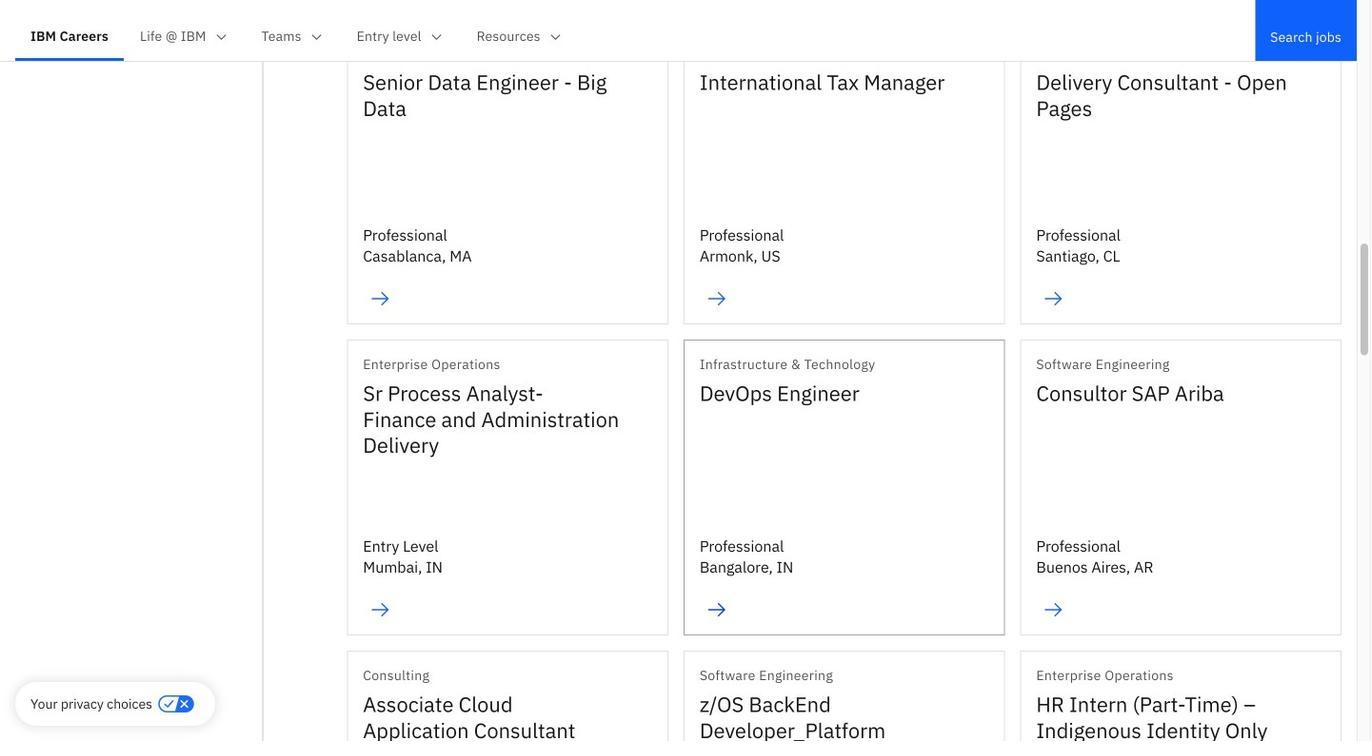 Task type: vqa. For each thing, say whether or not it's contained in the screenshot.
Let's talk element
no



Task type: locate. For each thing, give the bounding box(es) containing it.
your privacy choices element
[[30, 694, 152, 715]]



